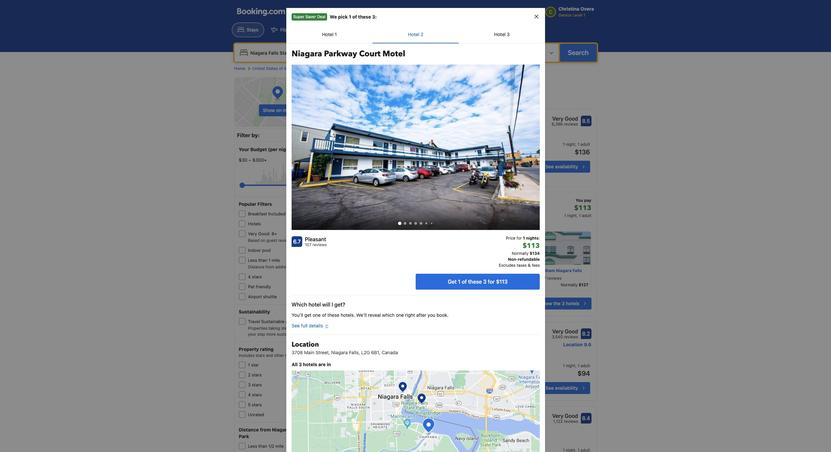 Task type: vqa. For each thing, say whether or not it's contained in the screenshot.
Distance
yes



Task type: describe. For each thing, give the bounding box(es) containing it.
out
[[363, 297, 371, 303]]

location 3708 main street, niagara falls, l2g 6b1, canada
[[291, 341, 398, 356]]

2 horizontal spatial one
[[396, 313, 404, 318]]

0 horizontal spatial &
[[478, 115, 483, 124]]

falls inside distance from niagara falls state park
[[291, 427, 301, 433]]

search for search results
[[426, 66, 439, 71]]

united states of america link
[[252, 66, 299, 72]]

we
[[330, 14, 337, 20]]

breakfast included for comfort inn the pointe image
[[327, 332, 364, 337]]

very good element for seneca niagara resort & casino
[[552, 115, 578, 123]]

level
[[463, 438, 473, 443]]

+
[[330, 27, 333, 33]]

we've picked one of these three hotels
[[332, 198, 458, 207]]

hotel for hotel 1
[[322, 32, 333, 37]]

non- for smoking
[[417, 222, 427, 227]]

resort
[[455, 115, 476, 124]]

downtown for seneca
[[404, 126, 424, 131]]

1 4 from the top
[[248, 274, 251, 280]]

stars for 27
[[252, 373, 262, 378]]

wifi
[[399, 222, 407, 227]]

6b1,
[[371, 350, 380, 356]]

to
[[293, 326, 296, 331]]

downtown niagara falls, niagara falls for inn
[[404, 423, 478, 428]]

scored 8.4 element
[[581, 413, 591, 424]]

hotels inside "button"
[[566, 301, 579, 307]]

super for super saver deal • room sleeps 1 -
[[334, 209, 345, 214]]

booking.com image
[[237, 8, 285, 16]]

picked
[[354, 198, 376, 207]]

7 for airport shuttle
[[313, 295, 316, 300]]

1 star
[[248, 363, 259, 368]]

very good 3,540 reviews
[[552, 329, 578, 340]]

0 horizontal spatial 2
[[248, 373, 251, 378]]

hotel for hotel 3
[[494, 32, 505, 37]]

scored 6.7 element for pleasant 107 reviews
[[291, 236, 302, 247]]

make
[[297, 326, 307, 331]]

see availability link for $94
[[542, 383, 590, 394]]

united
[[252, 66, 265, 71]]

1 inside less than 1 mile distance from address
[[268, 258, 270, 263]]

deal for super saver deal
[[317, 14, 325, 19]]

and
[[266, 353, 273, 358]]

niagara parkway court motel image
[[421, 232, 503, 265]]

view the 3 hotels
[[542, 301, 579, 307]]

0 horizontal spatial refundable
[[351, 305, 376, 311]]

0 vertical spatial after
[[407, 297, 418, 303]]

3 left include:
[[338, 222, 340, 227]]

very good: 8+
[[248, 231, 277, 237]]

availability for $136
[[555, 164, 578, 169]]

rated pleasant element for pleasant · 107 reviews
[[434, 276, 450, 281]]

of right states
[[279, 66, 283, 71]]

falls, inside location 3708 main street, niagara falls, l2g 6b1, canada
[[349, 350, 360, 356]]

comfort
[[404, 328, 430, 337]]

reviews for very good 1,122 reviews
[[564, 419, 578, 424]]

hotel for hotel 2
[[408, 32, 419, 37]]

a
[[376, 50, 379, 55]]

1 inside price for 1 nights : $113 normally $134 non-refundable excludes taxes & fees
[[523, 236, 525, 241]]

see availability for $94
[[546, 385, 578, 391]]

reviews inside pleasant 107 reviews
[[312, 242, 327, 247]]

you'll
[[291, 313, 303, 318]]

niagara falls state park
[[374, 66, 418, 71]]

pet friendly
[[248, 284, 271, 290]]

a weekend in jan, feb, mar (1 night)
[[376, 50, 456, 55]]

3:
[[372, 14, 377, 20]]

1 vertical spatial room
[[372, 209, 384, 214]]

, for $136
[[575, 142, 577, 147]]

map region
[[291, 371, 540, 453]]

see availability for $136
[[546, 164, 578, 169]]

, inside you pay $113 1 night , 1 adult
[[577, 213, 578, 218]]

breakfast included for hampton inn niagara falls image
[[327, 417, 364, 422]]

search for search
[[568, 49, 589, 56]]

1 queen from the left
[[409, 364, 422, 369]]

airport for airport taxis
[[496, 27, 511, 33]]

6.7 for pleasant 107 reviews
[[293, 239, 301, 245]]

3 down niagara parkway court motel button
[[483, 279, 486, 285]]

very good 1,122 reviews
[[552, 413, 578, 424]]

we'll
[[356, 313, 367, 318]]

non- inside price for 1 nights : $113 normally $134 non-refundable excludes taxes & fees
[[508, 257, 518, 262]]

room for deluxe
[[424, 143, 435, 148]]

niagara falls link
[[343, 66, 367, 72]]

falls, for hampton
[[442, 423, 452, 428]]

view the 3 hotels button
[[538, 298, 591, 310]]

state for niagara falls state park
[[399, 66, 409, 71]]

king
[[412, 149, 420, 154]]

beds
[[425, 370, 435, 375]]

search button
[[560, 44, 597, 62]]

hotel 3
[[494, 32, 510, 37]]

stars for 101
[[252, 383, 262, 388]]

map inside button
[[283, 108, 292, 113]]

24-hour front desk
[[465, 222, 501, 227]]

budget
[[250, 147, 267, 152]]

hotels inside button
[[438, 198, 458, 207]]

state for new york state
[[325, 66, 335, 71]]

niagara inside search results updated. niagara falls state park: 225 properties found. 'element'
[[326, 77, 352, 86]]

hotels.
[[341, 313, 355, 318]]

you'll get one of these hotels. we'll reveal which one right after you book.
[[291, 313, 448, 318]]

stars inside "property rating includes stars and other ratings"
[[256, 353, 265, 358]]

reviews for pleasant · 107 reviews
[[461, 276, 475, 281]]

normally for niagara parkway court motel
[[472, 283, 489, 288]]

of for we pick 1 of these 3:
[[352, 14, 357, 20]]

search results updated. niagara falls state park: 225 properties found. element
[[326, 77, 597, 87]]

very for 8.4
[[552, 413, 564, 419]]

show on map button
[[259, 105, 296, 116]]

filter
[[237, 132, 250, 138]]

results
[[440, 66, 452, 71]]

by:
[[252, 132, 260, 138]]

0 horizontal spatial night)
[[279, 147, 293, 152]]

1 horizontal spatial 107
[[453, 276, 460, 281]]

show on map inside show on map button
[[263, 108, 292, 113]]

list your property link
[[488, 4, 540, 20]]

1 horizontal spatial park
[[410, 66, 418, 71]]

map for seneca niagara resort & casino
[[500, 126, 509, 131]]

which hotel will i get?
[[291, 302, 345, 308]]

in inside niagara parkway court motel 'dialog'
[[327, 362, 331, 368]]

other
[[274, 353, 284, 358]]

reviews down the 'wingate by wyndham niagara falls' button
[[547, 276, 562, 281]]

the inside "button"
[[553, 301, 561, 307]]

2 4 from the top
[[248, 393, 251, 398]]

3 inside "button"
[[562, 301, 565, 307]]

1 night , 1 adult $136
[[563, 142, 590, 156]]

very up based
[[248, 231, 257, 237]]

niagara parkway court motel inside button
[[423, 268, 482, 273]]

stars for 36
[[252, 393, 262, 398]]

1 vertical spatial properties
[[286, 319, 306, 324]]

downtown niagara falls, niagara falls for niagara
[[404, 126, 478, 131]]

full
[[301, 323, 307, 329]]

travel for travel sustainable level 3+
[[428, 438, 439, 443]]

1 king bed
[[409, 149, 428, 154]]

star
[[251, 363, 259, 368]]

night for $136
[[566, 142, 575, 147]]

2 stars
[[248, 373, 262, 378]]

non-refundable
[[339, 305, 376, 311]]

flight + hotel link
[[302, 23, 351, 37]]

your budget (per night)
[[239, 147, 293, 152]]

included for comfort inn the pointe image
[[347, 332, 364, 337]]

1 horizontal spatial hotel
[[394, 297, 406, 303]]

6.7 for pleasant · 107 reviews
[[424, 276, 430, 281]]

adult inside you pay $113 1 night , 1 adult
[[582, 213, 591, 218]]

0 vertical spatial you
[[419, 297, 428, 303]]

parkway inside niagara parkway court motel 'dialog'
[[324, 48, 357, 59]]

niagara inside seneca niagara resort & casino link
[[428, 115, 454, 124]]

hotel inside niagara parkway court motel 'dialog'
[[308, 302, 321, 308]]

falls inside button
[[573, 268, 582, 273]]

53 for unrated
[[311, 413, 316, 418]]

0 horizontal spatial for
[[488, 279, 495, 285]]

these inside the get 1 of these 3 for $113 link
[[468, 279, 482, 285]]

non- for refundable
[[339, 305, 351, 311]]

home
[[234, 66, 245, 71]]

includes
[[239, 353, 254, 358]]

62
[[311, 320, 316, 324]]

inn for the
[[432, 328, 442, 337]]

2,827 reviews
[[536, 276, 562, 281]]

normally inside price for 1 nights : $113 normally $134 non-refundable excludes taxes & fees
[[512, 251, 528, 256]]

wingate by wyndham niagara falls image
[[509, 232, 591, 265]]

$134 inside price for 1 nights : $113 normally $134 non-refundable excludes taxes & fees
[[530, 251, 540, 256]]

sleeps
[[385, 209, 398, 214]]

night inside you pay $113 1 night , 1 adult
[[567, 213, 577, 218]]

show for hampton inn niagara falls
[[483, 423, 493, 428]]

availability for $94
[[555, 385, 578, 391]]

right
[[405, 313, 415, 318]]

seneca
[[404, 115, 427, 124]]

69
[[310, 222, 316, 227]]

included
[[268, 211, 286, 217]]

one for get
[[313, 313, 321, 318]]

in inside button
[[401, 50, 405, 55]]

view
[[542, 301, 552, 307]]

america
[[284, 66, 299, 71]]

we've
[[332, 198, 352, 207]]

2 inside button
[[421, 32, 423, 37]]

show inside button
[[263, 108, 275, 113]]

property rating includes stars and other ratings
[[239, 347, 298, 358]]

motel inside niagara parkway court motel 'dialog'
[[382, 48, 405, 59]]

location for location 3708 main street, niagara falls, l2g 6b1, canada
[[291, 341, 319, 349]]

0 horizontal spatial $134
[[490, 283, 500, 288]]

than for 1/2
[[258, 444, 267, 449]]

three
[[419, 198, 436, 207]]

excludes
[[499, 263, 515, 268]]

book.
[[436, 313, 448, 318]]

pointe
[[457, 328, 478, 337]]

travel for travel sustainable properties
[[248, 319, 260, 324]]

nights
[[526, 236, 538, 241]]

hampton
[[404, 412, 434, 421]]

85
[[311, 232, 316, 237]]

get?
[[334, 302, 345, 308]]

very good 6,398 reviews
[[552, 116, 578, 127]]

scored 8.5 element
[[581, 116, 591, 126]]

pet
[[248, 284, 255, 290]]

unrated
[[248, 412, 264, 418]]

properties inside 'element'
[[420, 77, 454, 86]]

2 4 stars from the top
[[248, 393, 262, 398]]

stars up pet friendly
[[252, 274, 262, 280]]

front
[[482, 222, 491, 227]]

hampton inn niagara falls link
[[404, 410, 489, 421]]

0 horizontal spatial the
[[372, 297, 380, 303]]

distance from niagara falls state park
[[239, 427, 315, 440]]

1 inside button
[[335, 32, 337, 37]]

stays link
[[232, 23, 264, 37]]

after inside niagara parkway court motel 'dialog'
[[416, 313, 426, 318]]

225
[[406, 77, 419, 86]]

location for location 9.6
[[563, 342, 583, 348]]

details
[[309, 323, 323, 329]]

$113 inside price for 1 nights : $113 normally $134 non-refundable excludes taxes & fees
[[523, 241, 540, 250]]

show on map for seneca niagara resort & casino
[[483, 126, 509, 131]]

these for we pick 1 of these 3:
[[358, 14, 371, 20]]

all 3 include:
[[332, 222, 356, 227]]

reviews for very good 3,540 reviews
[[564, 335, 578, 340]]

flight
[[317, 27, 328, 33]]

niagara falls state park link
[[374, 66, 418, 72]]

inn for niagara
[[436, 412, 446, 421]]



Task type: locate. For each thing, give the bounding box(es) containing it.
niagara inside niagara falls link
[[343, 66, 357, 71]]

,
[[575, 142, 577, 147], [577, 213, 578, 218], [575, 364, 577, 369]]

1 53 from the top
[[311, 212, 316, 217]]

0 horizontal spatial location
[[291, 341, 319, 349]]

indoor pool
[[248, 248, 271, 253]]

1 vertical spatial breakfast included
[[327, 417, 364, 422]]

1 vertical spatial very good element
[[552, 328, 578, 336]]

0 vertical spatial from
[[266, 265, 274, 270]]

normally left $127
[[561, 283, 578, 288]]

2 horizontal spatial $113
[[574, 204, 591, 213]]

all 3 hotels are in
[[291, 362, 331, 368]]

1 see availability from the top
[[546, 164, 578, 169]]

wingate
[[512, 268, 528, 273]]

super up the flights
[[293, 14, 304, 19]]

all left include:
[[332, 222, 337, 227]]

beds
[[468, 364, 478, 369]]

of down will
[[322, 313, 326, 318]]

niagara parkway court motel button
[[423, 268, 500, 274]]

see availability link for $136
[[542, 161, 590, 173]]

state inside 'element'
[[370, 77, 386, 86]]

niagara parkway court motel up niagara falls
[[291, 48, 405, 59]]

2 than from the top
[[258, 444, 267, 449]]

stars down the 3 stars in the bottom of the page
[[252, 393, 262, 398]]

sustainable for level
[[440, 438, 462, 443]]

$30 – $300+
[[239, 157, 267, 163]]

included
[[347, 332, 364, 337], [429, 378, 447, 383], [347, 417, 364, 422]]

$113
[[574, 204, 591, 213], [523, 241, 540, 250], [496, 279, 508, 285]]

deal left we
[[317, 14, 325, 19]]

very good element for hampton inn niagara falls
[[552, 412, 578, 420]]

properties taking steps to make your stay more sustainable
[[248, 326, 307, 337]]

good right 1,122
[[565, 413, 578, 419]]

4 stars up pet
[[248, 274, 262, 280]]

less than 1 mile distance from address
[[248, 258, 290, 270]]

these for we've picked one of these three hotels
[[400, 198, 417, 207]]

location inside location 3708 main street, niagara falls, l2g 6b1, canada
[[291, 341, 319, 349]]

good for hampton inn niagara falls
[[565, 413, 578, 419]]

0 horizontal spatial your
[[248, 332, 256, 337]]

reviews down the 85
[[312, 242, 327, 247]]

stars for 1
[[252, 402, 262, 408]]

1 downtown from the top
[[404, 126, 424, 131]]

feb,
[[417, 50, 427, 55]]

0 horizontal spatial scored 6.7 element
[[291, 236, 302, 247]]

107 down the 85
[[305, 242, 311, 247]]

107
[[305, 242, 311, 247], [453, 276, 460, 281]]

1 vertical spatial after
[[416, 313, 426, 318]]

1 horizontal spatial normally
[[512, 251, 528, 256]]

6,398
[[552, 122, 563, 127]]

refundable
[[518, 257, 540, 262], [351, 305, 376, 311]]

, inside 1 night , 1 adult $94
[[575, 364, 577, 369]]

very for 8.2
[[552, 329, 564, 335]]

1 vertical spatial motel
[[470, 268, 482, 273]]

of for you'll get one of these hotels. we'll reveal which one right after you book.
[[322, 313, 326, 318]]

very inside "very good 1,122 reviews"
[[552, 413, 564, 419]]

4 up 5
[[248, 393, 251, 398]]

1 good from the top
[[565, 116, 578, 122]]

home link
[[234, 66, 245, 72]]

1 horizontal spatial your
[[502, 9, 513, 15]]

1 see availability link from the top
[[542, 161, 590, 173]]

adult for $94
[[581, 364, 590, 369]]

king
[[446, 143, 455, 148]]

on inside button
[[276, 108, 282, 113]]

downtown down hampton
[[404, 423, 424, 428]]

with for two
[[435, 364, 444, 369]]

distance down indoor
[[248, 265, 264, 270]]

3 right view
[[562, 301, 565, 307]]

mile up 'address' in the left bottom of the page
[[272, 258, 280, 263]]

0 vertical spatial included
[[347, 332, 364, 337]]

desk
[[492, 222, 501, 227]]

you
[[576, 198, 583, 203]]

scored 6.7 element
[[291, 236, 302, 247], [423, 274, 431, 282]]

niagara inside distance from niagara falls state park
[[272, 427, 290, 433]]

price
[[506, 236, 515, 241]]

see inside button
[[291, 323, 300, 329]]

free for free cancellation
[[417, 156, 426, 161]]

1 vertical spatial all
[[291, 362, 297, 368]]

2 good from the top
[[565, 329, 578, 335]]

hampton inn niagara falls image
[[332, 412, 398, 453]]

very up location 9.6
[[552, 329, 564, 335]]

0 vertical spatial travel
[[248, 319, 260, 324]]

reviews inside very good 6,398 reviews
[[564, 122, 578, 127]]

1 horizontal spatial travel
[[428, 438, 439, 443]]

reviews down niagara parkway court motel button
[[461, 276, 475, 281]]

0 horizontal spatial sustainable
[[261, 319, 285, 324]]

one for picked
[[378, 198, 390, 207]]

3708
[[291, 350, 303, 356]]

0 vertical spatial night)
[[443, 50, 456, 55]]

0 horizontal spatial saver
[[305, 14, 316, 19]]

super inside niagara parkway court motel 'dialog'
[[293, 14, 304, 19]]

night) right (1
[[443, 50, 456, 55]]

1 vertical spatial hotels
[[566, 301, 579, 307]]

1 downtown niagara falls, niagara falls from the top
[[404, 126, 478, 131]]

based on guest reviews
[[248, 238, 292, 243]]

saver inside niagara parkway court motel 'dialog'
[[305, 14, 316, 19]]

queen right the two
[[454, 364, 467, 369]]

2 breakfast included from the top
[[327, 417, 364, 422]]

these for you'll get one of these hotels. we'll reveal which one right after you book.
[[327, 313, 339, 318]]

$113 inside you pay $113 1 night , 1 adult
[[574, 204, 591, 213]]

non-smoking rooms
[[417, 222, 455, 227]]

1 vertical spatial free
[[390, 222, 398, 227]]

niagara parkway court motel up the ·
[[423, 268, 482, 273]]

show for seneca niagara resort & casino
[[483, 126, 493, 131]]

free for free wifi
[[390, 222, 398, 227]]

availability down 1 night , 1 adult $136
[[555, 164, 578, 169]]

included inside "queen room with two queen beds 2 queen beds breakfast included"
[[429, 378, 447, 383]]

new york state
[[307, 66, 335, 71]]

comfort inn the pointe image
[[332, 328, 398, 394]]

2 up the feb,
[[421, 32, 423, 37]]

1 horizontal spatial rated pleasant element
[[434, 276, 450, 281]]

rated pleasant element
[[305, 235, 412, 243], [434, 276, 450, 281]]

group
[[242, 180, 312, 191]]

& right resort
[[478, 115, 483, 124]]

than down indoor pool
[[258, 258, 267, 263]]

0 vertical spatial distance
[[248, 265, 264, 270]]

room inside "queen room with two queen beds 2 queen beds breakfast included"
[[423, 364, 434, 369]]

see for $136
[[546, 164, 554, 169]]

2 less from the top
[[248, 444, 257, 449]]

2 53 from the top
[[311, 413, 316, 418]]

2 vertical spatial map
[[500, 423, 509, 428]]

0 horizontal spatial pleasant
[[305, 236, 326, 242]]

indoor
[[248, 248, 261, 253]]

0 horizontal spatial hotels
[[303, 362, 317, 368]]

very for 8.5
[[552, 116, 564, 122]]

i
[[332, 302, 333, 308]]

distance inside less than 1 mile distance from address
[[248, 265, 264, 270]]

progress bar inside niagara parkway court motel 'dialog'
[[398, 222, 433, 225]]

1 vertical spatial you
[[427, 313, 435, 318]]

less for less than 1/2 mile
[[248, 444, 257, 449]]

1 vertical spatial distance
[[239, 427, 259, 433]]

sustainable for properties
[[261, 319, 285, 324]]

(1
[[437, 50, 441, 55]]

hotel 3 button
[[459, 26, 545, 43]]

adult for $136
[[581, 142, 590, 147]]

breakfast inside "queen room with two queen beds 2 queen beds breakfast included"
[[409, 378, 428, 383]]

a weekend in jan, feb, mar (1 night) button
[[374, 47, 457, 59]]

sustainable left the level
[[440, 438, 462, 443]]

very left '8.5'
[[552, 116, 564, 122]]

0 vertical spatial show on map
[[263, 108, 292, 113]]

pleasant for pleasant · 107 reviews
[[434, 276, 450, 281]]

found
[[455, 77, 475, 86]]

than inside less than 1 mile distance from address
[[258, 258, 267, 263]]

0 horizontal spatial normally
[[472, 283, 489, 288]]

court left weekend
[[359, 48, 380, 59]]

good inside very good 3,540 reviews
[[565, 329, 578, 335]]

mile right 1/2
[[275, 444, 284, 449]]

popular filters
[[239, 201, 272, 207]]

exact
[[381, 297, 393, 303]]

adult inside 1 night , 1 adult $94
[[581, 364, 590, 369]]

very inside very good 6,398 reviews
[[552, 116, 564, 122]]

1 horizontal spatial properties
[[420, 77, 454, 86]]

good inside "very good 1,122 reviews"
[[565, 413, 578, 419]]

0 horizontal spatial niagara parkway court motel
[[291, 48, 405, 59]]

2,827
[[536, 276, 546, 281]]

the
[[444, 328, 456, 337]]

reviews inside very good 3,540 reviews
[[564, 335, 578, 340]]

0 vertical spatial in
[[401, 50, 405, 55]]

room up "beds"
[[423, 364, 434, 369]]

these left 3:
[[358, 14, 371, 20]]

see full details
[[291, 323, 323, 329]]

these down niagara parkway court motel button
[[468, 279, 482, 285]]

parkway
[[324, 48, 357, 59], [440, 268, 457, 273]]

included for hampton inn niagara falls image
[[347, 417, 364, 422]]

which
[[382, 313, 395, 318]]

tab list
[[286, 26, 545, 44]]

tab list inside niagara parkway court motel 'dialog'
[[286, 26, 545, 44]]

bed
[[456, 143, 464, 148]]

you left book.
[[427, 313, 435, 318]]

2 vertical spatial adult
[[581, 364, 590, 369]]

filters
[[258, 201, 272, 207]]

1 vertical spatial inn
[[436, 412, 446, 421]]

scored 8.2 element
[[581, 329, 591, 339]]

0 vertical spatial non-
[[417, 222, 427, 227]]

wingate by wyndham niagara falls button
[[512, 268, 588, 274]]

these up -
[[400, 198, 417, 207]]

very good element
[[552, 115, 578, 123], [552, 328, 578, 336], [552, 412, 578, 420]]

room up bed
[[424, 143, 435, 148]]

airport left "taxis"
[[496, 27, 511, 33]]

inn right hampton
[[436, 412, 446, 421]]

of inside button
[[391, 198, 398, 207]]

–
[[249, 157, 251, 163]]

2 see availability link from the top
[[542, 383, 590, 394]]

niagara inside niagara parkway court motel button
[[423, 268, 439, 273]]

deal inside niagara parkway court motel 'dialog'
[[317, 14, 325, 19]]

2 downtown from the top
[[404, 423, 424, 428]]

guest
[[267, 238, 277, 243]]

hotel
[[334, 27, 345, 33], [322, 32, 333, 37], [408, 32, 419, 37], [494, 32, 505, 37]]

1 4 stars from the top
[[248, 274, 262, 280]]

27
[[311, 373, 316, 378]]

from inside less than 1 mile distance from address
[[266, 265, 274, 270]]

& up by
[[528, 263, 531, 268]]

saver for super saver deal
[[305, 14, 316, 19]]

0 vertical spatial for
[[516, 236, 522, 241]]

night inside 1 night , 1 adult $136
[[566, 142, 575, 147]]

good for seneca niagara resort & casino
[[565, 116, 578, 122]]

18
[[311, 444, 316, 449]]

1 horizontal spatial deal
[[358, 209, 366, 214]]

3 down the 2 stars
[[248, 383, 251, 388]]

2
[[421, 32, 423, 37], [409, 370, 412, 375], [248, 373, 251, 378]]

reviews inside "very good 1,122 reviews"
[[564, 419, 578, 424]]

0 vertical spatial 6.7
[[293, 239, 301, 245]]

for right price
[[516, 236, 522, 241]]

adult up '$136'
[[581, 142, 590, 147]]

adult inside 1 night , 1 adult $136
[[581, 142, 590, 147]]

1 horizontal spatial 2
[[409, 370, 412, 375]]

2 vertical spatial included
[[347, 417, 364, 422]]

hampton inn niagara falls
[[404, 412, 489, 421]]

very inside very good 3,540 reviews
[[552, 329, 564, 335]]

7
[[313, 295, 316, 300], [313, 363, 316, 368]]

1 than from the top
[[258, 258, 267, 263]]

smoking
[[427, 222, 442, 227]]

hotel right the exact
[[394, 297, 406, 303]]

pleasant inside pleasant 107 reviews
[[305, 236, 326, 242]]

these inside we've picked one of these three hotels button
[[400, 198, 417, 207]]

0 vertical spatial downtown
[[404, 126, 424, 131]]

, inside 1 night , 1 adult $136
[[575, 142, 577, 147]]

1 vertical spatial saver
[[346, 209, 357, 214]]

107 inside pleasant 107 reviews
[[305, 242, 311, 247]]

of for we've picked one of these three hotels
[[391, 198, 398, 207]]

super for super saver deal
[[293, 14, 304, 19]]

one up "sleeps"
[[378, 198, 390, 207]]

room right "•"
[[372, 209, 384, 214]]

downtown niagara falls, niagara falls
[[404, 126, 478, 131], [404, 423, 478, 428]]

tab list containing hotel 1
[[286, 26, 545, 44]]

you inside niagara parkway court motel 'dialog'
[[427, 313, 435, 318]]

0 vertical spatial rated pleasant element
[[305, 235, 412, 243]]

0 horizontal spatial park
[[239, 434, 249, 440]]

53 down the '36' in the left of the page
[[311, 413, 316, 418]]

with for king
[[436, 143, 445, 148]]

2 vertical spatial $113
[[496, 279, 508, 285]]

less down indoor
[[248, 258, 257, 263]]

map for hampton inn niagara falls
[[500, 423, 509, 428]]

we've picked one of these three hotels button
[[332, 198, 458, 207]]

airport
[[496, 27, 511, 33], [248, 294, 262, 300]]

park inside distance from niagara falls state park
[[239, 434, 249, 440]]

with inside "queen room with two queen beds 2 queen beds breakfast included"
[[435, 364, 444, 369]]

you pay $113 1 night , 1 adult
[[564, 198, 591, 218]]

2 horizontal spatial non-
[[508, 257, 518, 262]]

niagara parkway court motel dialog
[[43, 0, 788, 453]]

properties
[[420, 77, 454, 86], [286, 319, 306, 324]]

0 horizontal spatial court
[[359, 48, 380, 59]]

from up less than 1/2 mile
[[260, 427, 271, 433]]

hotel 2 button
[[372, 26, 459, 43]]

niagara inside location 3708 main street, niagara falls, l2g 6b1, canada
[[331, 350, 348, 356]]

search inside search button
[[568, 49, 589, 56]]

reviews for very good 6,398 reviews
[[564, 122, 578, 127]]

flights
[[280, 27, 295, 33]]

pleasant down 69
[[305, 236, 326, 242]]

0 horizontal spatial parkway
[[324, 48, 357, 59]]

2 see availability from the top
[[546, 385, 578, 391]]

scored 6.7 element up book
[[423, 274, 431, 282]]

pleasant for pleasant 107 reviews
[[305, 236, 326, 242]]

good
[[565, 116, 578, 122], [565, 329, 578, 335], [565, 413, 578, 419]]

normally up taxes
[[512, 251, 528, 256]]

breakfast
[[248, 211, 267, 217], [327, 332, 346, 337], [409, 378, 428, 383], [327, 417, 346, 422]]

niagara falls state park: 225 properties found
[[326, 77, 475, 86]]

falls inside 'element'
[[354, 77, 368, 86]]

good inside very good 6,398 reviews
[[565, 116, 578, 122]]

falls, down hampton inn niagara falls
[[442, 423, 452, 428]]

0 vertical spatial map
[[283, 108, 292, 113]]

by
[[529, 268, 534, 273]]

1 horizontal spatial sustainable
[[440, 438, 462, 443]]

0 vertical spatial &
[[478, 115, 483, 124]]

deal
[[317, 14, 325, 19], [358, 209, 366, 214]]

1 vertical spatial see availability
[[546, 385, 578, 391]]

adult up $94
[[581, 364, 590, 369]]

these down i
[[327, 313, 339, 318]]

all inside niagara parkway court motel 'dialog'
[[291, 362, 297, 368]]

1 vertical spatial in
[[327, 362, 331, 368]]

2 queen from the left
[[454, 364, 467, 369]]

7 for 1 star
[[313, 363, 316, 368]]

less for less than 1 mile distance from address
[[248, 258, 257, 263]]

2 inside "queen room with two queen beds 2 queen beds breakfast included"
[[409, 370, 412, 375]]

very
[[552, 116, 564, 122], [248, 231, 257, 237], [552, 329, 564, 335], [552, 413, 564, 419]]

stars right 5
[[252, 402, 262, 408]]

the right out
[[372, 297, 380, 303]]

0 horizontal spatial 107
[[305, 242, 311, 247]]

parkway up the ·
[[440, 268, 457, 273]]

0 horizontal spatial rated pleasant element
[[305, 235, 412, 243]]

2 horizontal spatial 2
[[421, 32, 423, 37]]

53 up 69
[[311, 212, 316, 217]]

park
[[410, 66, 418, 71], [239, 434, 249, 440]]

than for 1
[[258, 258, 267, 263]]

1 horizontal spatial airport
[[496, 27, 511, 33]]

all down ratings at the left bottom of the page
[[291, 362, 297, 368]]

1 vertical spatial super
[[334, 209, 345, 214]]

travel
[[248, 319, 260, 324], [428, 438, 439, 443]]

normally $127
[[561, 283, 588, 288]]

1 vertical spatial airport
[[248, 294, 262, 300]]

refundable up the fees
[[518, 257, 540, 262]]

:
[[538, 236, 540, 241]]

list
[[492, 9, 501, 15]]

motel inside niagara parkway court motel button
[[470, 268, 482, 273]]

you'll find out the exact hotel after you book
[[339, 297, 440, 303]]

queen up queen
[[409, 364, 422, 369]]

36
[[311, 393, 316, 398]]

1 vertical spatial adult
[[582, 213, 591, 218]]

less left 1/2
[[248, 444, 257, 449]]

mile inside less than 1 mile distance from address
[[272, 258, 280, 263]]

6.7 inside niagara parkway court motel 'dialog'
[[293, 239, 301, 245]]

your
[[502, 9, 513, 15], [248, 332, 256, 337]]

night down you
[[567, 213, 577, 218]]

very good element up location 9.6
[[552, 328, 578, 336]]

0 vertical spatial 107
[[305, 242, 311, 247]]

refundable inside price for 1 nights : $113 normally $134 non-refundable excludes taxes & fees
[[518, 257, 540, 262]]

night) inside button
[[443, 50, 456, 55]]

2 vertical spatial see
[[546, 385, 554, 391]]

2 availability from the top
[[555, 385, 578, 391]]

niagara inside niagara falls state park link
[[374, 66, 388, 71]]

1 breakfast included from the top
[[327, 332, 364, 337]]

reviews right 'guest'
[[278, 238, 292, 243]]

see full details button
[[291, 323, 329, 330]]

3 down 3708
[[299, 362, 302, 368]]

you left book
[[419, 297, 428, 303]]

1 7 from the top
[[313, 295, 316, 300]]

one up 62
[[313, 313, 321, 318]]

deal left "•"
[[358, 209, 366, 214]]

your inside properties taking steps to make your stay more sustainable
[[248, 332, 256, 337]]

night up '$136'
[[566, 142, 575, 147]]

2 horizontal spatial hotels
[[566, 301, 579, 307]]

properties
[[248, 326, 267, 331]]

see availability down 1 night , 1 adult $136
[[546, 164, 578, 169]]

properties down you'll
[[286, 319, 306, 324]]

less inside less than 1 mile distance from address
[[248, 258, 257, 263]]

3 inside button
[[507, 32, 510, 37]]

deluxe room with king bed
[[409, 143, 464, 148]]

of down niagara parkway court motel button
[[462, 279, 467, 285]]

falls, down seneca niagara resort & casino
[[442, 126, 452, 131]]

0 horizontal spatial 6.7
[[293, 239, 301, 245]]

0 horizontal spatial travel
[[248, 319, 260, 324]]

1 horizontal spatial scored 6.7 element
[[423, 274, 431, 282]]

2 vertical spatial very good element
[[552, 412, 578, 420]]

0 vertical spatial sustainable
[[261, 319, 285, 324]]

1 vertical spatial good
[[565, 329, 578, 335]]

one left right
[[396, 313, 404, 318]]

3 good from the top
[[565, 413, 578, 419]]

rated pleasant element for pleasant 107 reviews
[[305, 235, 412, 243]]

falls, for seneca
[[442, 126, 452, 131]]

0 vertical spatial than
[[258, 258, 267, 263]]

united states of america
[[252, 66, 299, 71]]

1 less from the top
[[248, 258, 257, 263]]

location up main
[[291, 341, 319, 349]]

all for all 3 hotels are in
[[291, 362, 297, 368]]

1 horizontal spatial non-
[[417, 222, 427, 227]]

state for niagara falls state park: 225 properties found
[[370, 77, 386, 86]]

casino
[[485, 115, 506, 124]]

niagara inside the 'wingate by wyndham niagara falls' button
[[556, 268, 572, 273]]

than left 1/2
[[258, 444, 267, 449]]

0 vertical spatial see
[[546, 164, 554, 169]]

your down properties
[[248, 332, 256, 337]]

1 horizontal spatial refundable
[[518, 257, 540, 262]]

downtown niagara falls, niagara falls down hampton inn niagara falls
[[404, 423, 478, 428]]

1 vertical spatial map
[[500, 126, 509, 131]]

3 stars
[[248, 383, 262, 388]]

one inside button
[[378, 198, 390, 207]]

1 horizontal spatial hotels
[[438, 198, 458, 207]]

state inside distance from niagara falls state park
[[303, 427, 315, 433]]

0 horizontal spatial non-
[[339, 305, 351, 311]]

1 vertical spatial downtown niagara falls, niagara falls
[[404, 423, 478, 428]]

fees
[[532, 263, 540, 268]]

1 vertical spatial park
[[239, 434, 249, 440]]

0 vertical spatial park
[[410, 66, 418, 71]]

of up "sleeps"
[[391, 198, 398, 207]]

normally for wingate by wyndham niagara falls
[[561, 283, 578, 288]]

seneca niagara resort & casino image
[[332, 115, 398, 181]]

scored 6.7 element for pleasant · 107 reviews
[[423, 274, 431, 282]]

parkway up niagara falls
[[324, 48, 357, 59]]

motel up niagara falls state park
[[382, 48, 405, 59]]

0 horizontal spatial search
[[426, 66, 439, 71]]

after up right
[[407, 297, 418, 303]]

all for all 3 include:
[[332, 222, 337, 227]]

1 vertical spatial scored 6.7 element
[[423, 274, 431, 282]]

distance inside distance from niagara falls state park
[[239, 427, 259, 433]]

progress bar
[[398, 222, 433, 225]]

niagara parkway court motel inside 'dialog'
[[291, 48, 405, 59]]

downtown niagara falls, niagara falls down seneca niagara resort & casino
[[404, 126, 478, 131]]

court inside 'dialog'
[[359, 48, 380, 59]]

2 vertical spatial non-
[[339, 305, 351, 311]]

good left '8.5'
[[565, 116, 578, 122]]

room for queen
[[423, 364, 434, 369]]

downtown for hampton
[[404, 423, 424, 428]]

2 7 from the top
[[313, 363, 316, 368]]

pay
[[584, 198, 591, 203]]

l2g
[[361, 350, 370, 356]]

deal for super saver deal • room sleeps 1 -
[[358, 209, 366, 214]]

cruises
[[412, 27, 429, 33]]

1 vertical spatial 107
[[453, 276, 460, 281]]

0 vertical spatial free
[[417, 156, 426, 161]]

price for 1 nights : $113 normally $134 non-refundable excludes taxes & fees
[[499, 236, 540, 268]]

scored 6.7 element inside niagara parkway court motel 'dialog'
[[291, 236, 302, 247]]

for inside price for 1 nights : $113 normally $134 non-refundable excludes taxes & fees
[[516, 236, 522, 241]]

parkway inside niagara parkway court motel button
[[440, 268, 457, 273]]

1 vertical spatial with
[[435, 364, 444, 369]]

1 vertical spatial for
[[488, 279, 495, 285]]

0 horizontal spatial hotel
[[308, 302, 321, 308]]

1 availability from the top
[[555, 164, 578, 169]]

hotels inside niagara parkway court motel 'dialog'
[[303, 362, 317, 368]]

good up location 9.6
[[565, 329, 578, 335]]

0 vertical spatial falls,
[[442, 126, 452, 131]]

1 horizontal spatial parkway
[[440, 268, 457, 273]]

non- down you'll
[[339, 305, 351, 311]]

court inside button
[[458, 268, 469, 273]]

, for $94
[[575, 364, 577, 369]]

7 up which hotel will i get?
[[313, 295, 316, 300]]

reviews for based on guest reviews
[[278, 238, 292, 243]]

in left jan,
[[401, 50, 405, 55]]

saver for super saver deal • room sleeps 1 -
[[346, 209, 357, 214]]

queen room with two queen beds link
[[409, 364, 521, 370]]

airport for airport shuttle
[[248, 294, 262, 300]]

scored 7.0 element
[[512, 274, 519, 282]]

mile for 1/2
[[275, 444, 284, 449]]

airport down pet
[[248, 294, 262, 300]]

$113 down you
[[574, 204, 591, 213]]

53 for breakfast included
[[311, 212, 316, 217]]

0 vertical spatial very good element
[[552, 115, 578, 123]]

weekend
[[381, 50, 400, 55]]

& inside price for 1 nights : $113 normally $134 non-refundable excludes taxes & fees
[[528, 263, 531, 268]]

mile for 1
[[272, 258, 280, 263]]

of right pick
[[352, 14, 357, 20]]

niagara
[[291, 48, 322, 59], [343, 66, 357, 71], [374, 66, 388, 71], [326, 77, 352, 86], [428, 115, 454, 124], [425, 126, 441, 131], [453, 126, 468, 131], [423, 268, 439, 273], [556, 268, 572, 273], [331, 350, 348, 356], [447, 412, 473, 421], [425, 423, 441, 428], [453, 423, 468, 428], [272, 427, 290, 433]]

rated pleasant element inside niagara parkway court motel 'dialog'
[[305, 235, 412, 243]]

1 vertical spatial rated pleasant element
[[434, 276, 450, 281]]

you'll
[[339, 297, 352, 303]]

state left park:
[[370, 77, 386, 86]]

are
[[318, 362, 326, 368]]

from inside distance from niagara falls state park
[[260, 427, 271, 433]]

$113 left scored 7.0 element
[[496, 279, 508, 285]]

street,
[[315, 350, 330, 356]]

niagara inside hampton inn niagara falls link
[[447, 412, 473, 421]]

2 downtown niagara falls, niagara falls from the top
[[404, 423, 478, 428]]

see for $94
[[546, 385, 554, 391]]

0 vertical spatial pleasant
[[305, 236, 326, 242]]

, down location 9.6
[[575, 364, 577, 369]]

1 vertical spatial show on map
[[483, 126, 509, 131]]

downtown down the seneca
[[404, 126, 424, 131]]

travel up properties
[[248, 319, 260, 324]]

steps
[[281, 326, 291, 331]]

3 left "taxis"
[[507, 32, 510, 37]]

0 vertical spatial downtown niagara falls, niagara falls
[[404, 126, 478, 131]]

0 vertical spatial good
[[565, 116, 578, 122]]

0 vertical spatial your
[[502, 9, 513, 15]]

show on map for hampton inn niagara falls
[[483, 423, 509, 428]]

free left wifi
[[390, 222, 398, 227]]

2 vertical spatial show on map
[[483, 423, 509, 428]]



